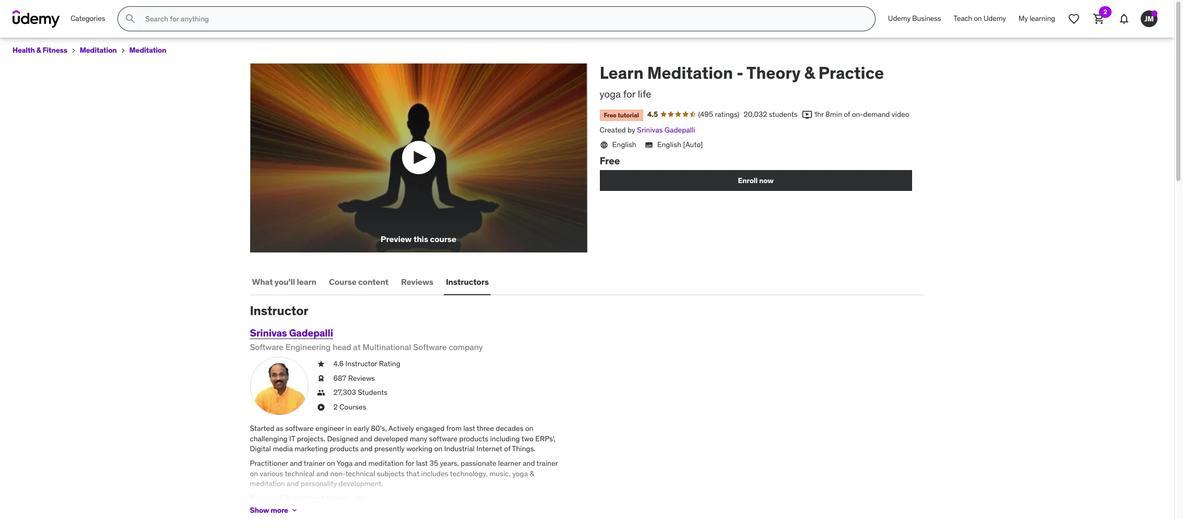 Task type: describe. For each thing, give the bounding box(es) containing it.
and down the media
[[290, 459, 302, 469]]

2 for 2
[[1104, 8, 1108, 16]]

by
[[628, 125, 636, 135]]

course
[[329, 277, 357, 287]]

2 for 2 courses
[[334, 403, 338, 412]]

three
[[477, 424, 494, 434]]

learner
[[498, 459, 521, 469]]

2 courses
[[334, 403, 367, 412]]

health & fitness link
[[13, 44, 67, 57]]

rating
[[379, 360, 401, 369]]

decades
[[496, 424, 524, 434]]

course language image
[[600, 141, 608, 149]]

-
[[737, 62, 744, 83]]

and down the early
[[360, 435, 372, 444]]

trust
[[434, 504, 450, 514]]

development.
[[339, 480, 383, 489]]

687 reviews
[[334, 374, 375, 383]]

0 vertical spatial srinivas gadepalli link
[[637, 125, 696, 135]]

xsmall image left 4.6
[[317, 360, 325, 370]]

yoga inside started as software engineer in early 80's, actively engaged from last three decades on challenging it projects. designed and developed many software products including two erps', digital media marketing products and presently working on industrial internet of things. practitioner and trainer on yoga and meditation for last 35 years, passionate learner and trainer on various technical and non-technical subjects that includes technology, music, yoga & meditation and personality development. founder & instructor at yoga for life founder & general secretory ustad shaik dawood tabla trust
[[513, 469, 528, 479]]

life inside "learn meditation - theory & practice yoga for life"
[[638, 88, 652, 100]]

notifications image
[[1119, 13, 1131, 25]]

shopping cart with 2 items image
[[1094, 13, 1106, 25]]

show
[[250, 506, 269, 516]]

4.6
[[334, 360, 344, 369]]

content
[[358, 277, 389, 287]]

teach on udemy link
[[948, 6, 1013, 31]]

my
[[1019, 14, 1029, 23]]

developed
[[374, 435, 408, 444]]

1 vertical spatial srinivas gadepalli link
[[250, 327, 333, 340]]

4.6 instructor rating
[[334, 360, 401, 369]]

free for free
[[600, 155, 620, 167]]

last
[[416, 459, 428, 469]]

on left various
[[250, 469, 258, 479]]

687
[[334, 374, 347, 383]]

you'll
[[275, 277, 295, 287]]

0 horizontal spatial reviews
[[348, 374, 375, 383]]

small image
[[802, 110, 813, 120]]

and up development.
[[355, 459, 367, 469]]

35
[[430, 459, 438, 469]]

secretory
[[313, 504, 344, 514]]

srinivas inside the srinivas gadepalli software engineering head at multinational software company
[[250, 327, 287, 340]]

teach on udemy
[[954, 14, 1007, 23]]

2 trainer from the left
[[537, 459, 558, 469]]

show more
[[250, 506, 288, 516]]

and presently
[[361, 445, 405, 454]]

jm
[[1145, 14, 1155, 23]]

1 vertical spatial instructor
[[346, 360, 377, 369]]

general
[[285, 504, 311, 514]]

shaik
[[367, 504, 385, 514]]

practice
[[819, 62, 885, 83]]

free tutorial
[[604, 111, 639, 119]]

2 link
[[1087, 6, 1112, 31]]

yoga inside "learn meditation - theory & practice yoga for life"
[[600, 88, 621, 100]]

enroll
[[738, 176, 758, 185]]

submit search image
[[125, 13, 137, 25]]

learn
[[297, 277, 317, 287]]

xsmall image right fitness
[[69, 47, 78, 55]]

challenging
[[250, 435, 288, 444]]

& down things.
[[530, 469, 535, 479]]

includes
[[421, 469, 449, 479]]

categories button
[[64, 6, 111, 31]]

and up personality
[[317, 469, 329, 479]]

on-
[[853, 110, 864, 119]]

designed
[[327, 435, 358, 444]]

preview this course button
[[250, 63, 588, 253]]

started as software engineer in early 80's, actively engaged from last three decades on challenging it projects. designed and developed many software products including two erps', digital media marketing products and presently working on industrial internet of things. practitioner and trainer on yoga and meditation for last 35 years, passionate learner and trainer on various technical and non-technical subjects that includes technology, music, yoga & meditation and personality development. founder & instructor at yoga for life founder & general secretory ustad shaik dawood tabla trust
[[250, 424, 558, 514]]

(495
[[699, 110, 714, 119]]

enroll now
[[738, 176, 774, 185]]

1 vertical spatial for
[[406, 459, 415, 469]]

various
[[260, 469, 283, 479]]

xsmall image left the 27,303
[[317, 388, 325, 399]]

working
[[407, 445, 433, 454]]

1 trainer from the left
[[304, 459, 325, 469]]

27,303 students
[[334, 388, 388, 398]]

2 software from the left
[[413, 342, 447, 353]]

2 technical from the left
[[346, 469, 375, 479]]

0 vertical spatial yoga
[[337, 459, 353, 469]]

on right teach
[[975, 14, 983, 23]]

0 horizontal spatial meditation
[[250, 480, 285, 489]]

1hr 8min of on-demand video
[[815, 110, 910, 119]]

0 vertical spatial instructor
[[250, 303, 309, 319]]

courses
[[340, 403, 367, 412]]

4.5
[[648, 110, 658, 119]]

xsmall image for 2 courses
[[317, 403, 325, 413]]

Search for anything text field
[[143, 10, 863, 28]]

for inside "learn meditation - theory & practice yoga for life"
[[624, 88, 636, 100]]

0 vertical spatial srinivas
[[637, 125, 663, 135]]

20,032
[[744, 110, 768, 119]]

& inside "learn meditation - theory & practice yoga for life"
[[805, 62, 815, 83]]

health
[[13, 45, 35, 55]]

learning
[[1030, 14, 1056, 23]]

reviews button
[[399, 270, 436, 295]]

instructors button
[[444, 270, 491, 295]]

internet
[[477, 445, 503, 454]]

as
[[276, 424, 284, 434]]

my learning link
[[1013, 6, 1062, 31]]

actively
[[389, 424, 414, 434]]

srinivas gadepalli software engineering head at multinational software company
[[250, 327, 483, 353]]

2 udemy from the left
[[984, 14, 1007, 23]]

2 meditation link from the left
[[129, 44, 166, 57]]

what you'll learn
[[252, 277, 317, 287]]

1 udemy from the left
[[889, 14, 911, 23]]

& up more
[[279, 494, 283, 504]]

reviews inside reviews button
[[401, 277, 434, 287]]

created
[[600, 125, 626, 135]]

two
[[522, 435, 534, 444]]

teach
[[954, 14, 973, 23]]

students
[[770, 110, 798, 119]]

company
[[449, 342, 483, 353]]

you have alerts image
[[1152, 10, 1158, 17]]

closed captions image
[[645, 141, 653, 149]]

video
[[892, 110, 910, 119]]

tabla
[[415, 504, 433, 514]]



Task type: vqa. For each thing, say whether or not it's contained in the screenshot.
the bottommost Reviews
yes



Task type: locate. For each thing, give the bounding box(es) containing it.
0 horizontal spatial products
[[330, 445, 359, 454]]

2 english from the left
[[658, 140, 682, 149]]

0 horizontal spatial software
[[250, 342, 284, 353]]

many
[[410, 435, 428, 444]]

srinivas gadepalli link up english [auto]
[[637, 125, 696, 135]]

now
[[760, 176, 774, 185]]

0 horizontal spatial srinivas
[[250, 327, 287, 340]]

software
[[250, 342, 284, 353], [413, 342, 447, 353]]

0 horizontal spatial for
[[344, 494, 353, 504]]

of
[[844, 110, 851, 119], [504, 445, 511, 454]]

gadepalli up the engineering
[[289, 327, 333, 340]]

fitness
[[43, 45, 67, 55]]

0 horizontal spatial yoga
[[513, 469, 528, 479]]

for up that
[[406, 459, 415, 469]]

technical
[[285, 469, 315, 479], [346, 469, 375, 479]]

early
[[354, 424, 369, 434]]

practitioner
[[250, 459, 288, 469]]

1 vertical spatial xsmall image
[[317, 374, 325, 384]]

1 horizontal spatial of
[[844, 110, 851, 119]]

1hr
[[815, 110, 824, 119]]

0 vertical spatial products
[[460, 435, 489, 444]]

enroll now button
[[600, 171, 913, 191]]

instructors
[[446, 277, 489, 287]]

yoga
[[600, 88, 621, 100], [513, 469, 528, 479]]

course content
[[329, 277, 389, 287]]

2 vertical spatial for
[[344, 494, 353, 504]]

jm link
[[1137, 6, 1163, 31]]

yoga up non-
[[337, 459, 353, 469]]

founder left 'general'
[[250, 504, 277, 514]]

0 vertical spatial meditation
[[369, 459, 404, 469]]

products down three
[[460, 435, 489, 444]]

things.
[[512, 445, 536, 454]]

at inside started as software engineer in early 80's, actively engaged from last three decades on challenging it projects. designed and developed many software products including two erps', digital media marketing products and presently working on industrial internet of things. practitioner and trainer on yoga and meditation for last 35 years, passionate learner and trainer on various technical and non-technical subjects that includes technology, music, yoga & meditation and personality development. founder & instructor at yoga for life founder & general secretory ustad shaik dawood tabla trust
[[319, 494, 325, 504]]

and down things.
[[523, 459, 535, 469]]

2 vertical spatial xsmall image
[[317, 403, 325, 413]]

learn
[[600, 62, 644, 83]]

1 horizontal spatial life
[[638, 88, 652, 100]]

1 vertical spatial gadepalli
[[289, 327, 333, 340]]

demand
[[864, 110, 891, 119]]

1 horizontal spatial srinivas
[[637, 125, 663, 135]]

xsmall image
[[69, 47, 78, 55], [317, 360, 325, 370], [317, 388, 325, 399], [290, 507, 299, 515]]

1 horizontal spatial reviews
[[401, 277, 434, 287]]

preview this course
[[381, 234, 457, 245]]

products down designed
[[330, 445, 359, 454]]

tutorial
[[618, 111, 639, 119]]

1 english from the left
[[613, 140, 637, 149]]

on up non-
[[327, 459, 335, 469]]

software up srinivas gadepalli "image"
[[250, 342, 284, 353]]

meditation link
[[80, 44, 117, 57], [129, 44, 166, 57]]

yoga up secretory
[[327, 494, 343, 504]]

1 vertical spatial of
[[504, 445, 511, 454]]

0 horizontal spatial 2
[[334, 403, 338, 412]]

0 horizontal spatial srinivas gadepalli link
[[250, 327, 333, 340]]

1 founder from the top
[[250, 494, 277, 504]]

1 vertical spatial software
[[429, 435, 458, 444]]

1 horizontal spatial for
[[406, 459, 415, 469]]

software
[[285, 424, 314, 434], [429, 435, 458, 444]]

and up 'general'
[[287, 480, 299, 489]]

on industrial
[[435, 445, 475, 454]]

2 founder from the top
[[250, 504, 277, 514]]

created by srinivas gadepalli
[[600, 125, 696, 135]]

1 horizontal spatial trainer
[[537, 459, 558, 469]]

2 horizontal spatial meditation
[[648, 62, 734, 83]]

udemy image
[[13, 10, 60, 28]]

categories
[[71, 14, 105, 23]]

meditation up (495
[[648, 62, 734, 83]]

0 horizontal spatial technical
[[285, 469, 315, 479]]

0 vertical spatial gadepalli
[[665, 125, 696, 135]]

non-
[[330, 469, 346, 479]]

in
[[346, 424, 352, 434]]

meditation up subjects
[[369, 459, 404, 469]]

1 vertical spatial life
[[355, 494, 365, 504]]

0 horizontal spatial software
[[285, 424, 314, 434]]

wishlist image
[[1069, 13, 1081, 25]]

& left 'general'
[[279, 504, 283, 514]]

english right closed captions icon
[[658, 140, 682, 149]]

music,
[[490, 469, 511, 479]]

of left on-
[[844, 110, 851, 119]]

instructor
[[250, 303, 309, 319], [346, 360, 377, 369], [285, 494, 317, 504]]

&
[[36, 45, 41, 55], [805, 62, 815, 83], [530, 469, 535, 479], [279, 494, 283, 504], [279, 504, 283, 514]]

& right health
[[36, 45, 41, 55]]

digital
[[250, 445, 271, 454]]

udemy business link
[[882, 6, 948, 31]]

english
[[613, 140, 637, 149], [658, 140, 682, 149]]

on up two
[[526, 424, 534, 434]]

1 vertical spatial reviews
[[348, 374, 375, 383]]

1 horizontal spatial srinivas gadepalli link
[[637, 125, 696, 135]]

0 vertical spatial free
[[604, 111, 617, 119]]

years,
[[440, 459, 459, 469]]

0 horizontal spatial meditation
[[80, 45, 117, 55]]

multinational
[[363, 342, 411, 353]]

at right head
[[354, 342, 361, 353]]

erps',
[[536, 435, 556, 444]]

xsmall image for 687 reviews
[[317, 374, 325, 384]]

english for english
[[613, 140, 637, 149]]

srinivas gadepalli image
[[250, 357, 309, 416]]

1 vertical spatial at
[[319, 494, 325, 504]]

1 software from the left
[[250, 342, 284, 353]]

0 vertical spatial reviews
[[401, 277, 434, 287]]

1 vertical spatial free
[[600, 155, 620, 167]]

1 vertical spatial founder
[[250, 504, 277, 514]]

this
[[414, 234, 429, 245]]

technical up development.
[[346, 469, 375, 479]]

udemy left business
[[889, 14, 911, 23]]

meditation down various
[[250, 480, 285, 489]]

meditation inside "learn meditation - theory & practice yoga for life"
[[648, 62, 734, 83]]

xsmall image down submit search icon
[[119, 47, 127, 55]]

yoga down learner
[[513, 469, 528, 479]]

srinivas
[[637, 125, 663, 135], [250, 327, 287, 340]]

ratings)
[[715, 110, 740, 119]]

free for free tutorial
[[604, 111, 617, 119]]

that
[[406, 469, 420, 479]]

27,303
[[334, 388, 356, 398]]

0 vertical spatial life
[[638, 88, 652, 100]]

1 horizontal spatial 2
[[1104, 8, 1108, 16]]

instructor down what you'll learn button
[[250, 303, 309, 319]]

xsmall image right more
[[290, 507, 299, 515]]

instructor inside started as software engineer in early 80's, actively engaged from last three decades on challenging it projects. designed and developed many software products including two erps', digital media marketing products and presently working on industrial internet of things. practitioner and trainer on yoga and meditation for last 35 years, passionate learner and trainer on various technical and non-technical subjects that includes technology, music, yoga & meditation and personality development. founder & instructor at yoga for life founder & general secretory ustad shaik dawood tabla trust
[[285, 494, 317, 504]]

at up secretory
[[319, 494, 325, 504]]

1 horizontal spatial products
[[460, 435, 489, 444]]

trainer down marketing
[[304, 459, 325, 469]]

1 technical from the left
[[285, 469, 315, 479]]

xsmall image up engineer
[[317, 403, 325, 413]]

& right theory
[[805, 62, 815, 83]]

instructor up 687 reviews
[[346, 360, 377, 369]]

xsmall image inside "show more" button
[[290, 507, 299, 515]]

founder up show
[[250, 494, 277, 504]]

it projects.
[[290, 435, 326, 444]]

health & fitness
[[13, 45, 67, 55]]

1 horizontal spatial meditation
[[129, 45, 166, 55]]

reviews down preview this course
[[401, 277, 434, 287]]

1 meditation link from the left
[[80, 44, 117, 57]]

1 horizontal spatial at
[[354, 342, 361, 353]]

software left company
[[413, 342, 447, 353]]

and
[[360, 435, 372, 444], [290, 459, 302, 469], [355, 459, 367, 469], [523, 459, 535, 469], [317, 469, 329, 479], [287, 480, 299, 489]]

1 vertical spatial srinivas
[[250, 327, 287, 340]]

preview
[[381, 234, 412, 245]]

0 vertical spatial xsmall image
[[119, 47, 127, 55]]

on
[[975, 14, 983, 23], [526, 424, 534, 434], [327, 459, 335, 469], [250, 469, 258, 479]]

2 vertical spatial instructor
[[285, 494, 317, 504]]

software up on industrial
[[429, 435, 458, 444]]

srinivas gadepalli link
[[637, 125, 696, 135], [250, 327, 333, 340]]

1 vertical spatial yoga
[[513, 469, 528, 479]]

life inside started as software engineer in early 80's, actively engaged from last three decades on challenging it projects. designed and developed many software products including two erps', digital media marketing products and presently working on industrial internet of things. practitioner and trainer on yoga and meditation for last 35 years, passionate learner and trainer on various technical and non-technical subjects that includes technology, music, yoga & meditation and personality development. founder & instructor at yoga for life founder & general secretory ustad shaik dawood tabla trust
[[355, 494, 365, 504]]

srinivas gadepalli link up the engineering
[[250, 327, 333, 340]]

1 vertical spatial products
[[330, 445, 359, 454]]

of inside started as software engineer in early 80's, actively engaged from last three decades on challenging it projects. designed and developed many software products including two erps', digital media marketing products and presently working on industrial internet of things. practitioner and trainer on yoga and meditation for last 35 years, passionate learner and trainer on various technical and non-technical subjects that includes technology, music, yoga & meditation and personality development. founder & instructor at yoga for life founder & general secretory ustad shaik dawood tabla trust
[[504, 445, 511, 454]]

of down including
[[504, 445, 511, 454]]

marketing
[[295, 445, 328, 454]]

life up ustad at the bottom of the page
[[355, 494, 365, 504]]

course content button
[[327, 270, 391, 295]]

for up tutorial
[[624, 88, 636, 100]]

more
[[271, 506, 288, 516]]

udemy left 'my'
[[984, 14, 1007, 23]]

0 vertical spatial for
[[624, 88, 636, 100]]

0 horizontal spatial life
[[355, 494, 365, 504]]

free
[[604, 111, 617, 119], [600, 155, 620, 167]]

life up '4.5'
[[638, 88, 652, 100]]

1 horizontal spatial yoga
[[600, 88, 621, 100]]

2 inside 2 link
[[1104, 8, 1108, 16]]

0 horizontal spatial of
[[504, 445, 511, 454]]

engaged
[[416, 424, 445, 434]]

1 horizontal spatial udemy
[[984, 14, 1007, 23]]

0 vertical spatial 2
[[1104, 8, 1108, 16]]

from last
[[447, 424, 475, 434]]

gadepalli up english [auto]
[[665, 125, 696, 135]]

gadepalli inside the srinivas gadepalli software engineering head at multinational software company
[[289, 327, 333, 340]]

software up it projects.
[[285, 424, 314, 434]]

1 horizontal spatial software
[[429, 435, 458, 444]]

(495 ratings)
[[699, 110, 740, 119]]

0 horizontal spatial gadepalli
[[289, 327, 333, 340]]

0 vertical spatial yoga
[[600, 88, 621, 100]]

1 vertical spatial meditation
[[250, 480, 285, 489]]

theory
[[747, 62, 801, 83]]

free down course language icon
[[600, 155, 620, 167]]

trainer
[[304, 459, 325, 469], [537, 459, 558, 469]]

meditation link down categories dropdown button
[[80, 44, 117, 57]]

8min
[[826, 110, 843, 119]]

at inside the srinivas gadepalli software engineering head at multinational software company
[[354, 342, 361, 353]]

udemy
[[889, 14, 911, 23], [984, 14, 1007, 23]]

meditation down submit search icon
[[129, 45, 166, 55]]

for up ustad at the bottom of the page
[[344, 494, 353, 504]]

my learning
[[1019, 14, 1056, 23]]

1 horizontal spatial gadepalli
[[665, 125, 696, 135]]

0 horizontal spatial meditation link
[[80, 44, 117, 57]]

meditation down categories dropdown button
[[80, 45, 117, 55]]

free up created
[[604, 111, 617, 119]]

instructor up 'general'
[[285, 494, 317, 504]]

yoga
[[337, 459, 353, 469], [327, 494, 343, 504]]

2 left notifications 'image'
[[1104, 8, 1108, 16]]

xsmall image left 687
[[317, 374, 325, 384]]

1 horizontal spatial meditation
[[369, 459, 404, 469]]

xsmall image
[[119, 47, 127, 55], [317, 374, 325, 384], [317, 403, 325, 413]]

business
[[913, 14, 942, 23]]

0 horizontal spatial trainer
[[304, 459, 325, 469]]

srinivas up closed captions icon
[[637, 125, 663, 135]]

technical up personality
[[285, 469, 315, 479]]

1 horizontal spatial meditation link
[[129, 44, 166, 57]]

udemy business
[[889, 14, 942, 23]]

meditation link down submit search icon
[[129, 44, 166, 57]]

meditation
[[369, 459, 404, 469], [250, 480, 285, 489]]

reviews up 27,303 students on the left bottom of the page
[[348, 374, 375, 383]]

1 vertical spatial yoga
[[327, 494, 343, 504]]

0 horizontal spatial udemy
[[889, 14, 911, 23]]

trainer down erps',
[[537, 459, 558, 469]]

0 horizontal spatial at
[[319, 494, 325, 504]]

1 horizontal spatial technical
[[346, 469, 375, 479]]

2 down the 27,303
[[334, 403, 338, 412]]

english down by
[[613, 140, 637, 149]]

0 vertical spatial at
[[354, 342, 361, 353]]

srinivas up the engineering
[[250, 327, 287, 340]]

learn meditation - theory & practice yoga for life
[[600, 62, 885, 100]]

engineering
[[286, 342, 331, 353]]

what you'll learn button
[[250, 270, 319, 295]]

1 horizontal spatial english
[[658, 140, 682, 149]]

0 vertical spatial software
[[285, 424, 314, 434]]

media
[[273, 445, 293, 454]]

1 horizontal spatial software
[[413, 342, 447, 353]]

yoga up free tutorial
[[600, 88, 621, 100]]

0 vertical spatial of
[[844, 110, 851, 119]]

english for english [auto]
[[658, 140, 682, 149]]

students
[[358, 388, 388, 398]]

passionate
[[461, 459, 497, 469]]

2 horizontal spatial for
[[624, 88, 636, 100]]

course
[[430, 234, 457, 245]]

1 vertical spatial 2
[[334, 403, 338, 412]]

0 horizontal spatial english
[[613, 140, 637, 149]]

technology,
[[450, 469, 488, 479]]

engineer
[[316, 424, 344, 434]]

0 vertical spatial founder
[[250, 494, 277, 504]]



